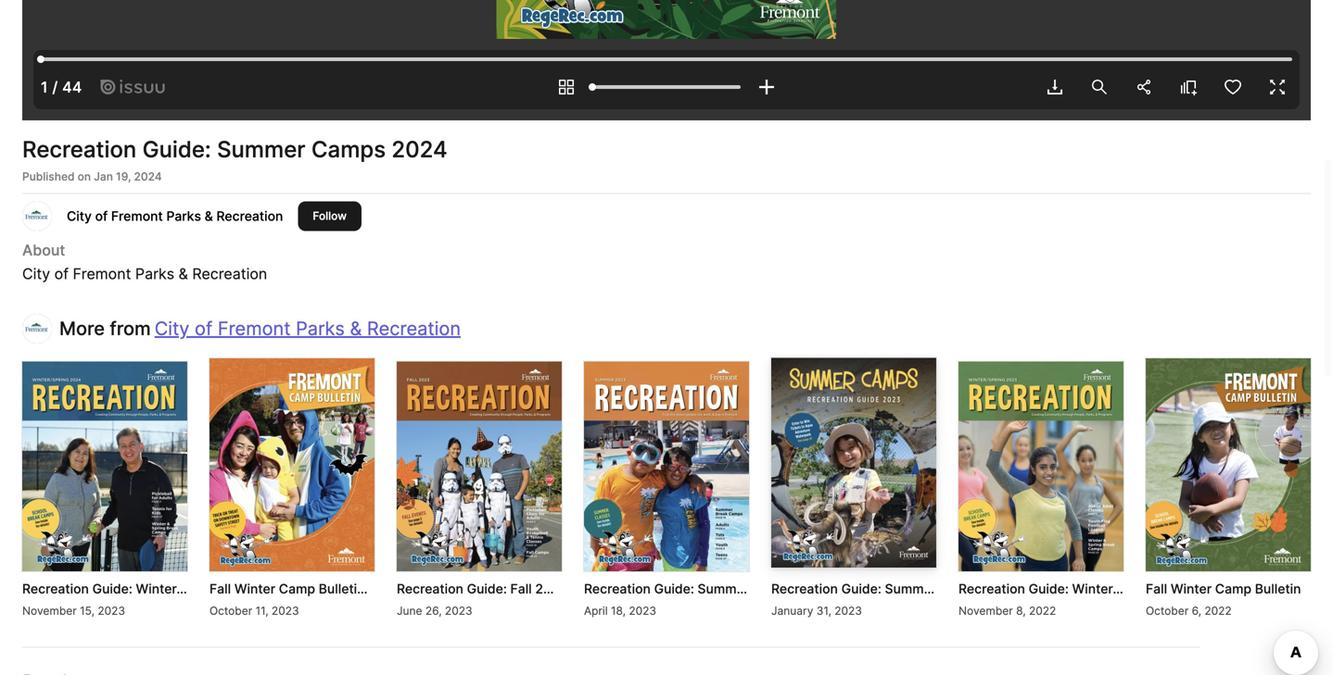 Task type: describe. For each thing, give the bounding box(es) containing it.
fall for fall winter camp bulletin
[[1146, 582, 1167, 598]]

fall winter camp bulletin
[[1146, 582, 1301, 598]]

more
[[59, 317, 105, 340]]

fall winter camp bulletin 2023 link
[[210, 359, 401, 600]]

jan
[[94, 170, 113, 183]]

6,
[[1192, 605, 1202, 618]]

8,
[[1016, 605, 1026, 618]]

june
[[397, 605, 422, 618]]

published
[[22, 170, 75, 183]]

parks inside "link"
[[166, 208, 201, 224]]

recreation for recreation guide: summer camps 2023
[[771, 582, 838, 598]]

fremont inside more from city of fremont parks & recreation
[[218, 318, 291, 340]]

recreation for recreation guide: winter/spring 2024
[[22, 582, 89, 598]]

camps for 2024
[[311, 136, 386, 163]]

guide: inside recreation guide: summer camps 2024 published on jan 19, 2024
[[142, 136, 211, 163]]

recreation guide: winter/spring 2024 link
[[22, 362, 258, 600]]

winter/spring for 2024
[[136, 582, 222, 598]]

bulletin for fall winter camp bulletin 2023
[[319, 582, 365, 598]]

fall winter camp bulletin 2023
[[210, 582, 401, 598]]

camp for fall winter camp bulletin
[[1215, 582, 1252, 598]]

recreation guide: winter/spring 2023 link
[[959, 362, 1194, 600]]

recreation inside 'about city of fremont parks & recreation'
[[192, 265, 267, 283]]

2022 for winter
[[1205, 605, 1232, 618]]

1 horizontal spatial of
[[95, 208, 108, 224]]

guide: for recreation guide: winter/spring 2023
[[1029, 582, 1069, 598]]

fall for fall winter camp bulletin 2023
[[210, 582, 231, 598]]

city inside 'about city of fremont parks & recreation'
[[22, 265, 50, 283]]

summer for recreation guide: summer camps 2023
[[885, 582, 937, 598]]

recreation for recreation guide: fall 2023
[[397, 582, 463, 598]]

about
[[22, 242, 65, 260]]

19,
[[116, 170, 131, 183]]

recreation guide: summer camps 2023 link
[[771, 358, 1019, 600]]

about city of fremont parks & recreation
[[22, 242, 267, 283]]

"recreation guide: fall 2023" publication cover image image
[[397, 362, 562, 572]]

guide: for recreation guide: fall 2023
[[467, 582, 507, 598]]

november for recreation guide: winter/spring 2024
[[22, 605, 77, 618]]

june 26, 2023
[[397, 605, 472, 618]]

recreation for recreation guide: summer 2023
[[584, 582, 651, 598]]

recreation for recreation guide: winter/spring 2023
[[959, 582, 1025, 598]]

"fall winter camp bulletin 2023" publication cover image image
[[210, 359, 375, 572]]

0 vertical spatial city
[[67, 208, 92, 224]]

winter for fall winter camp bulletin 2023
[[234, 582, 275, 598]]

1 vertical spatial city of fremont parks & recreation link
[[155, 318, 461, 340]]

from
[[110, 317, 151, 340]]

october 6, 2022
[[1146, 605, 1232, 618]]

more from city of fremont parks & recreation
[[59, 317, 461, 340]]

recreation guide: fall 2023
[[397, 582, 568, 598]]

camps for 2023
[[940, 582, 983, 598]]

"recreation guide: winter/spring 2023" publication cover image image
[[959, 362, 1124, 572]]

of inside more from city of fremont parks & recreation
[[195, 318, 212, 340]]



Task type: locate. For each thing, give the bounding box(es) containing it.
2022 for guide:
[[1029, 605, 1056, 618]]

document reader element
[[22, 0, 1311, 121]]

summer inside the recreation guide: summer camps 2023 link
[[885, 582, 937, 598]]

3 fall from the left
[[1146, 582, 1167, 598]]

1 vertical spatial parks
[[135, 265, 174, 283]]

31,
[[817, 605, 831, 618]]

2 fall from the left
[[510, 582, 532, 598]]

2022 right 8,
[[1029, 605, 1056, 618]]

0 horizontal spatial november
[[22, 605, 77, 618]]

fall winter camp bulletin link
[[1146, 359, 1311, 600]]

& inside more from city of fremont parks & recreation
[[350, 318, 362, 340]]

winter up october 6, 2022
[[1171, 582, 1212, 598]]

bulletin
[[319, 582, 365, 598], [1255, 582, 1301, 598]]

winter for fall winter camp bulletin
[[1171, 582, 1212, 598]]

city of fremont parks & recreation
[[67, 208, 283, 224]]

recreation
[[22, 136, 137, 163], [216, 208, 283, 224], [192, 265, 267, 283], [367, 318, 461, 340], [22, 582, 89, 598], [397, 582, 463, 598], [584, 582, 651, 598], [771, 582, 838, 598], [959, 582, 1025, 598]]

guide: up the january 31, 2023
[[841, 582, 882, 598]]

november left 8,
[[959, 605, 1013, 618]]

october
[[210, 605, 252, 618], [1146, 605, 1189, 618]]

0 horizontal spatial winter/spring
[[136, 582, 222, 598]]

guide: up november 8, 2022
[[1029, 582, 1069, 598]]

recreation inside recreation guide: summer camps 2024 published on jan 19, 2024
[[22, 136, 137, 163]]

1 horizontal spatial winter/spring
[[1072, 582, 1158, 598]]

guide: up 15,
[[92, 582, 132, 598]]

2 october from the left
[[1146, 605, 1189, 618]]

of down about
[[54, 265, 69, 283]]

0 horizontal spatial &
[[179, 265, 188, 283]]

&
[[205, 208, 213, 224], [179, 265, 188, 283], [350, 318, 362, 340]]

camp up october 11, 2023
[[279, 582, 315, 598]]

winter/spring for 2023
[[1072, 582, 1158, 598]]

15,
[[80, 605, 95, 618]]

city inside more from city of fremont parks & recreation
[[155, 318, 190, 340]]

2 horizontal spatial fall
[[1146, 582, 1167, 598]]

summer for recreation guide: summer 2023
[[698, 582, 749, 598]]

0 horizontal spatial 2022
[[1029, 605, 1056, 618]]

0 horizontal spatial winter
[[234, 582, 275, 598]]

0 vertical spatial &
[[205, 208, 213, 224]]

18,
[[611, 605, 626, 618]]

& inside 'about city of fremont parks & recreation'
[[179, 265, 188, 283]]

0 horizontal spatial fall
[[210, 582, 231, 598]]

1 vertical spatial fremont
[[73, 265, 131, 283]]

follow button
[[298, 202, 362, 231]]

recreation inside more from city of fremont parks & recreation
[[367, 318, 461, 340]]

0 horizontal spatial october
[[210, 605, 252, 618]]

2 winter/spring from the left
[[1072, 582, 1158, 598]]

recreation guide: winter/spring 2024
[[22, 582, 258, 598]]

camps up november 8, 2022
[[940, 582, 983, 598]]

recreation guide: summer 2023
[[584, 582, 785, 598]]

january 31, 2023
[[771, 605, 862, 618]]

2024
[[392, 136, 447, 163], [134, 170, 162, 183], [225, 582, 258, 598]]

1 bulletin from the left
[[319, 582, 365, 598]]

1 horizontal spatial november
[[959, 605, 1013, 618]]

parks
[[166, 208, 201, 224], [135, 265, 174, 283], [296, 318, 345, 340]]

camp for fall winter camp bulletin 2023
[[279, 582, 315, 598]]

1 november from the left
[[22, 605, 77, 618]]

april
[[584, 605, 608, 618]]

winter/spring up october 11, 2023
[[136, 582, 222, 598]]

camps
[[311, 136, 386, 163], [940, 582, 983, 598]]

bulletin for fall winter camp bulletin
[[1255, 582, 1301, 598]]

0 horizontal spatial of
[[54, 265, 69, 283]]

guide: up june 26, 2023
[[467, 582, 507, 598]]

recreation guide: summer camps 2024 published on jan 19, 2024
[[22, 136, 447, 183]]

november left 15,
[[22, 605, 77, 618]]

of
[[95, 208, 108, 224], [54, 265, 69, 283], [195, 318, 212, 340]]

of right from
[[195, 318, 212, 340]]

of inside 'about city of fremont parks & recreation'
[[54, 265, 69, 283]]

2022
[[1029, 605, 1056, 618], [1205, 605, 1232, 618]]

2 2022 from the left
[[1205, 605, 1232, 618]]

1 horizontal spatial winter
[[1171, 582, 1212, 598]]

january
[[771, 605, 813, 618]]

1 horizontal spatial &
[[205, 208, 213, 224]]

october left 6,
[[1146, 605, 1189, 618]]

city right from
[[155, 318, 190, 340]]

camps up "follow"
[[311, 136, 386, 163]]

2 horizontal spatial 2024
[[392, 136, 447, 163]]

1 horizontal spatial 2022
[[1205, 605, 1232, 618]]

"recreation guide: summer camps 2023" publication cover image image
[[771, 358, 936, 568]]

october for fall winter camp bulletin 2023
[[210, 605, 252, 618]]

11,
[[255, 605, 268, 618]]

recreation guide: winter/spring 2023
[[959, 582, 1194, 598]]

0 vertical spatial 2024
[[392, 136, 447, 163]]

1 horizontal spatial city
[[67, 208, 92, 224]]

0 vertical spatial parks
[[166, 208, 201, 224]]

0 horizontal spatial summer
[[217, 136, 305, 163]]

camp inside fall winter camp bulletin link
[[1215, 582, 1252, 598]]

camp
[[279, 582, 315, 598], [1215, 582, 1252, 598]]

1 camp from the left
[[279, 582, 315, 598]]

2 vertical spatial fremont
[[218, 318, 291, 340]]

guide: up city of fremont parks & recreation
[[142, 136, 211, 163]]

1 horizontal spatial fall
[[510, 582, 532, 598]]

1 horizontal spatial october
[[1146, 605, 1189, 618]]

0 vertical spatial fremont
[[111, 208, 163, 224]]

"fall winter camp bulletin" publication cover image image
[[1146, 359, 1311, 572]]

2 vertical spatial &
[[350, 318, 362, 340]]

guide: for recreation guide: summer 2023
[[654, 582, 694, 598]]

2 winter from the left
[[1171, 582, 1212, 598]]

guide: up april 18, 2023
[[654, 582, 694, 598]]

2023
[[368, 582, 401, 598], [535, 582, 568, 598], [753, 582, 785, 598], [987, 582, 1019, 598], [1161, 582, 1194, 598], [98, 605, 125, 618], [272, 605, 299, 618], [445, 605, 472, 618], [629, 605, 656, 618], [835, 605, 862, 618]]

camp up october 6, 2022
[[1215, 582, 1252, 598]]

october 11, 2023
[[210, 605, 299, 618]]

2 bulletin from the left
[[1255, 582, 1301, 598]]

recreation guide: summer camps 2023
[[771, 582, 1019, 598]]

november
[[22, 605, 77, 618], [959, 605, 1013, 618]]

0 vertical spatial camps
[[311, 136, 386, 163]]

1 horizontal spatial summer
[[698, 582, 749, 598]]

2 horizontal spatial &
[[350, 318, 362, 340]]

2022 right 6,
[[1205, 605, 1232, 618]]

recreation guide: fall 2023 link
[[397, 362, 568, 600]]

october left 11,
[[210, 605, 252, 618]]

winter/spring
[[136, 582, 222, 598], [1072, 582, 1158, 598]]

1 vertical spatial 2024
[[134, 170, 162, 183]]

parks inside more from city of fremont parks & recreation
[[296, 318, 345, 340]]

of down 'jan'
[[95, 208, 108, 224]]

camp inside fall winter camp bulletin 2023 link
[[279, 582, 315, 598]]

0 horizontal spatial bulletin
[[319, 582, 365, 598]]

parks inside 'about city of fremont parks & recreation'
[[135, 265, 174, 283]]

summer inside recreation guide: summer camps 2024 published on jan 19, 2024
[[217, 136, 305, 163]]

1 horizontal spatial camps
[[940, 582, 983, 598]]

1 vertical spatial &
[[179, 265, 188, 283]]

winter
[[234, 582, 275, 598], [1171, 582, 1212, 598]]

october for fall winter camp bulletin
[[1146, 605, 1189, 618]]

city down about
[[22, 265, 50, 283]]

0 horizontal spatial city
[[22, 265, 50, 283]]

guide: for recreation guide: winter/spring 2024
[[92, 582, 132, 598]]

2 horizontal spatial of
[[195, 318, 212, 340]]

april 18, 2023
[[584, 605, 656, 618]]

november 15, 2023
[[22, 605, 125, 618]]

november for recreation guide: winter/spring 2023
[[959, 605, 1013, 618]]

2 horizontal spatial summer
[[885, 582, 937, 598]]

2 horizontal spatial city
[[155, 318, 190, 340]]

1 vertical spatial camps
[[940, 582, 983, 598]]

1 winter from the left
[[234, 582, 275, 598]]

on
[[78, 170, 91, 183]]

1 fall from the left
[[210, 582, 231, 598]]

0 vertical spatial of
[[95, 208, 108, 224]]

recreation guide: summer 2023 link
[[584, 362, 785, 600]]

city down on
[[67, 208, 92, 224]]

1 2022 from the left
[[1029, 605, 1056, 618]]

fremont
[[111, 208, 163, 224], [73, 265, 131, 283], [218, 318, 291, 340]]

0 horizontal spatial camps
[[311, 136, 386, 163]]

guide:
[[142, 136, 211, 163], [92, 582, 132, 598], [467, 582, 507, 598], [654, 582, 694, 598], [841, 582, 882, 598], [1029, 582, 1069, 598]]

2 november from the left
[[959, 605, 1013, 618]]

november 8, 2022
[[959, 605, 1056, 618]]

1 winter/spring from the left
[[136, 582, 222, 598]]

2 vertical spatial of
[[195, 318, 212, 340]]

winter up october 11, 2023
[[234, 582, 275, 598]]

"recreation guide: winter/spring 2024" publication cover image image
[[22, 362, 187, 572]]

recreation for recreation guide: summer camps 2024 published on jan 19, 2024
[[22, 136, 137, 163]]

26,
[[425, 605, 442, 618]]

1 horizontal spatial 2024
[[225, 582, 258, 598]]

guide: for recreation guide: summer camps 2023
[[841, 582, 882, 598]]

2 camp from the left
[[1215, 582, 1252, 598]]

winter/spring up october 6, 2022
[[1072, 582, 1158, 598]]

2 vertical spatial parks
[[296, 318, 345, 340]]

summer inside recreation guide: summer 2023 link
[[698, 582, 749, 598]]

city
[[67, 208, 92, 224], [22, 265, 50, 283], [155, 318, 190, 340]]

1 october from the left
[[210, 605, 252, 618]]

1 horizontal spatial camp
[[1215, 582, 1252, 598]]

fall
[[210, 582, 231, 598], [510, 582, 532, 598], [1146, 582, 1167, 598]]

1 horizontal spatial bulletin
[[1255, 582, 1301, 598]]

2 vertical spatial city
[[155, 318, 190, 340]]

0 horizontal spatial 2024
[[134, 170, 162, 183]]

summer
[[217, 136, 305, 163], [698, 582, 749, 598], [885, 582, 937, 598]]

follow
[[313, 210, 347, 223]]

camps inside recreation guide: summer camps 2024 published on jan 19, 2024
[[311, 136, 386, 163]]

2 vertical spatial 2024
[[225, 582, 258, 598]]

city of fremont parks & recreation link
[[67, 206, 283, 227], [155, 318, 461, 340]]

0 horizontal spatial camp
[[279, 582, 315, 598]]

0 vertical spatial city of fremont parks & recreation link
[[67, 206, 283, 227]]

fremont inside 'about city of fremont parks & recreation'
[[73, 265, 131, 283]]

"recreation guide: summer 2023" publication cover image image
[[584, 362, 749, 572]]

1 vertical spatial city
[[22, 265, 50, 283]]

1 vertical spatial of
[[54, 265, 69, 283]]



Task type: vqa. For each thing, say whether or not it's contained in the screenshot.


